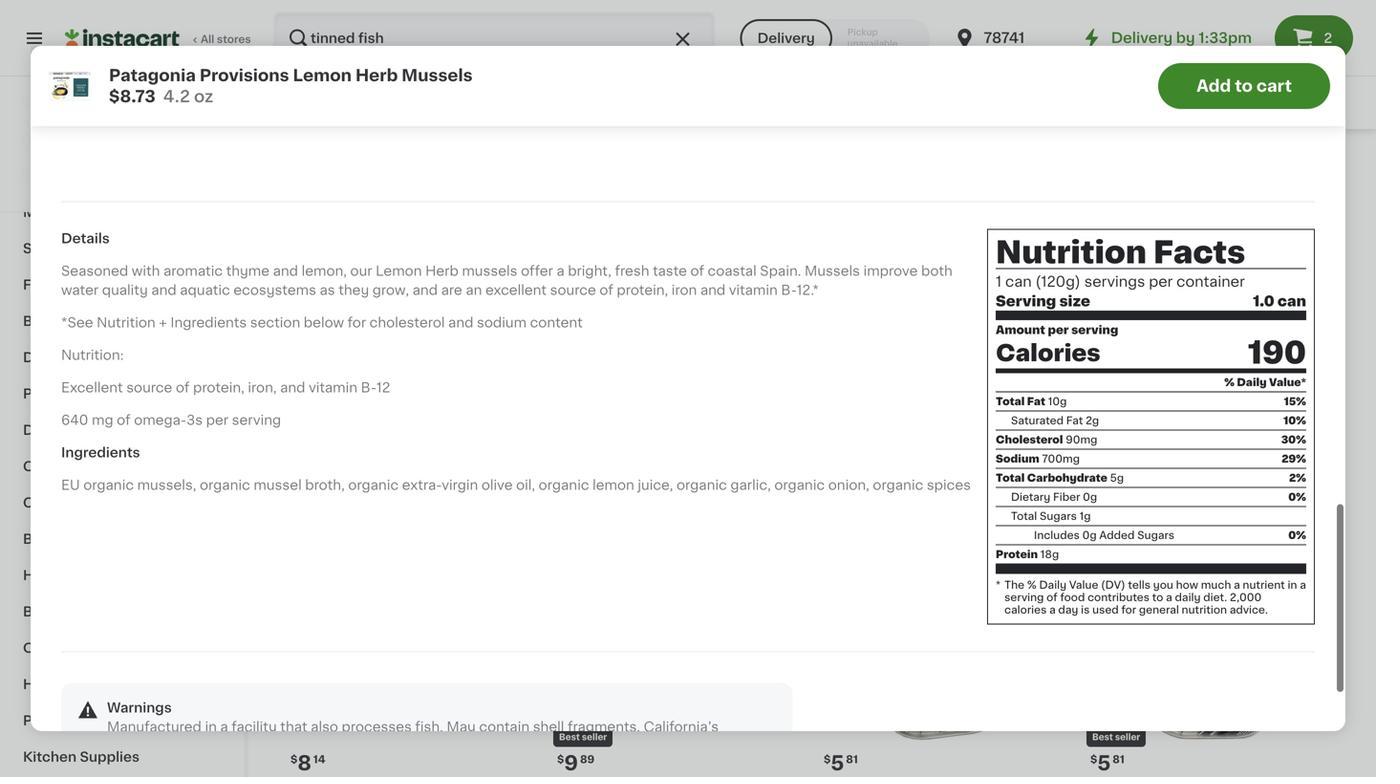 Task type: locate. For each thing, give the bounding box(es) containing it.
seller for 5
[[1116, 733, 1141, 742]]

0 horizontal spatial fat
[[1028, 396, 1046, 407]]

provisions for patagonia provisions roasted garlic mackerel
[[891, 394, 960, 407]]

0 horizontal spatial sugars
[[1040, 511, 1077, 522]]

goods for canned
[[80, 496, 126, 510]]

& left the sauces in the bottom left of the page
[[111, 460, 122, 473]]

1 horizontal spatial 81
[[1113, 755, 1125, 765]]

0 vertical spatial goods
[[51, 424, 97, 437]]

snacks & candy link
[[11, 230, 232, 267]]

1 horizontal spatial seller
[[1116, 733, 1141, 742]]

organic up 73
[[1089, 347, 1132, 358]]

for down they
[[348, 316, 366, 329]]

add button down the 2%
[[1259, 498, 1333, 532]]

1:33pm
[[1199, 31, 1252, 45]]

0 horizontal spatial vitamin
[[309, 381, 358, 394]]

and inside warnings manufactured in a facility that also processes fish. may contain shell fragments. california's proposition 65 cancer and reproductive harm -- www.p65warnings.ca.gov/products/food
[[261, 740, 286, 753]]

a
[[557, 264, 565, 278], [1234, 580, 1241, 590], [1300, 580, 1307, 590], [1167, 592, 1173, 603], [1050, 605, 1056, 615], [220, 720, 228, 734]]

1 vertical spatial organic
[[1089, 347, 1132, 358]]

1 seller from the left
[[582, 733, 607, 742]]

2 vertical spatial for
[[1122, 605, 1137, 615]]

1 vertical spatial 14
[[313, 755, 326, 765]]

0 vertical spatial serving
[[1072, 325, 1119, 336]]

total down dietary
[[1012, 511, 1038, 522]]

of
[[691, 264, 705, 278], [600, 283, 614, 297], [176, 381, 190, 394], [117, 413, 131, 427], [1047, 592, 1058, 603]]

patagonia inside patagonia provisions lemon herb mussels 4.2 oz
[[1087, 394, 1154, 407]]

nutrition
[[996, 238, 1147, 268], [97, 316, 156, 329]]

0 horizontal spatial smoked
[[61, 70, 116, 83]]

0 vertical spatial fat
[[1028, 396, 1046, 407]]

herb inside seasoned with aromatic thyme and lemon, our lemon herb mussels offer a bright, fresh taste of coastal spain. mussels improve both water quality and aquatic ecosystems as they grow, and are an excellent source of protein, iron and vitamin b-12.*
[[426, 264, 459, 278]]

$ inside $ 8 73
[[1091, 369, 1098, 380]]

1 vertical spatial total
[[996, 473, 1025, 483]]

mussels inside patagonia provisions lemon herb mussels $8.73 4.2 oz
[[402, 67, 473, 84]]

% up patagonia provisions lemon herb mussels 4.2 oz
[[1225, 377, 1235, 388]]

0g down 1g
[[1083, 530, 1097, 541]]

patagonia inside patagonia provisions smoked mackerel
[[287, 394, 354, 407]]

oz inside patagonia provisions lemon herb mussels $8.73 4.2 oz
[[194, 88, 214, 105]]

delivery for delivery by 1:33pm
[[1112, 31, 1173, 45]]

personal care
[[23, 714, 120, 728]]

seasoned with aromatic thyme and lemon, our lemon herb mussels offer a bright, fresh taste of coastal spain. mussels improve both water quality and aquatic ecosystems as they grow, and are an excellent source of protein, iron and vitamin b-12.*
[[61, 264, 953, 297]]

4.2 down recipes
[[61, 88, 79, 99]]

1 vertical spatial fat
[[1067, 415, 1084, 426]]

you
[[1154, 580, 1174, 590]]

2 horizontal spatial lemon
[[1230, 394, 1276, 407]]

1 5 from the left
[[831, 754, 845, 774]]

14
[[313, 369, 326, 380], [313, 755, 326, 765]]

0 horizontal spatial organic
[[375, 51, 429, 64]]

0 vertical spatial care
[[72, 678, 105, 691]]

warnings manufactured in a facility that also processes fish. may contain shell fragments. california's proposition 65 cancer and reproductive harm -- www.p65warnings.ca.gov/products/food
[[107, 701, 719, 753]]

total for saturated fat 2g
[[996, 396, 1025, 407]]

smoked right 12 at the left of page
[[430, 394, 485, 407]]

serving up calories
[[1005, 592, 1044, 603]]

organic right "juice,"
[[677, 478, 727, 492]]

prepared foods
[[23, 387, 132, 401]]

much
[[1202, 580, 1232, 590]]

care
[[72, 678, 105, 691], [87, 714, 120, 728]]

$ 9 89
[[557, 754, 595, 774]]

oz right 90mg
[[1107, 431, 1120, 442]]

dairy
[[23, 133, 60, 146]]

of left food
[[1047, 592, 1058, 603]]

5 for add button on top of protein 18g
[[831, 754, 845, 774]]

1 horizontal spatial source
[[550, 283, 596, 297]]

best
[[559, 733, 580, 742], [1093, 733, 1114, 742]]

lemon down the % daily value*
[[1230, 394, 1276, 407]]

provisions down the % daily value*
[[1158, 394, 1227, 407]]

5g
[[1111, 473, 1125, 483]]

8 for $ 8 73
[[1098, 368, 1112, 388]]

mussels,
[[137, 478, 196, 492]]

by
[[1177, 31, 1196, 45]]

1 horizontal spatial ingredients
[[171, 316, 247, 329]]

provisions inside patagonia provisions lemon herb mussels $8.73 4.2 oz
[[200, 67, 289, 84]]

delivery up recommended searches element
[[758, 32, 815, 45]]

1 vertical spatial herb
[[426, 264, 459, 278]]

*see
[[61, 316, 93, 329]]

1 horizontal spatial vitamin
[[729, 283, 778, 297]]

provisions down $7.79 element
[[891, 394, 960, 407]]

1 vertical spatial vitamin
[[309, 381, 358, 394]]

mackerel up onion,
[[820, 413, 882, 426]]

lemon down canning
[[293, 67, 352, 84]]

mussels
[[462, 264, 518, 278]]

sugars right added
[[1138, 530, 1175, 541]]

4 organic from the left
[[539, 478, 589, 492]]

cholesterol 90mg
[[996, 435, 1098, 445]]

0%
[[1289, 492, 1307, 502], [1289, 530, 1307, 541]]

a up cancer
[[220, 720, 228, 734]]

1 vertical spatial b-
[[361, 381, 377, 394]]

nutrition down quality
[[97, 316, 156, 329]]

0 horizontal spatial nutrition
[[97, 316, 156, 329]]

mussels inside patagonia provisions smoked mussels 4.2 oz
[[120, 70, 175, 83]]

excellent source of protein, iron, and vitamin b-12
[[61, 381, 390, 394]]

organic up fennel
[[375, 51, 429, 64]]

1 vertical spatial ingredients
[[61, 446, 140, 459]]

oz
[[194, 88, 214, 105], [81, 88, 94, 99], [1107, 431, 1120, 442]]

advice.
[[1230, 605, 1269, 615]]

14 down reproductive at the left
[[313, 755, 326, 765]]

nutrition up (120g)
[[996, 238, 1147, 268]]

0 horizontal spatial 5
[[831, 754, 845, 774]]

care up supplies
[[87, 714, 120, 728]]

in right nutrient on the right
[[1288, 580, 1298, 590]]

recipes
[[23, 60, 79, 74]]

mussels inside seasoned with aromatic thyme and lemon, our lemon herb mussels offer a bright, fresh taste of coastal spain. mussels improve both water quality and aquatic ecosystems as they grow, and are an excellent source of protein, iron and vitamin b-12.*
[[805, 264, 861, 278]]

1 mackerel from the left
[[287, 413, 348, 426]]

0 vertical spatial lemon
[[293, 67, 352, 84]]

lemon inside patagonia provisions lemon herb mussels $8.73 4.2 oz
[[293, 67, 352, 84]]

0 horizontal spatial delivery
[[758, 32, 815, 45]]

to inside button
[[1236, 78, 1253, 94]]

seller
[[582, 733, 607, 742], [1116, 733, 1141, 742]]

patagonia inside patagonia provisions smoked mussels 4.2 oz
[[61, 51, 128, 64]]

provisions down instacart logo
[[132, 51, 201, 64]]

daily up food
[[1040, 580, 1067, 590]]

0 vertical spatial %
[[1225, 377, 1235, 388]]

in
[[1288, 580, 1298, 590], [205, 720, 217, 734]]

$ 8 14
[[291, 754, 326, 774]]

total for dietary fiber 0g
[[996, 473, 1025, 483]]

daily inside * the % daily value (dv) tells you how much a nutrient in a serving of food contributes to a daily diet. 2,000 calories a day is used for general nutrition advice.
[[1040, 580, 1067, 590]]

serving
[[1072, 325, 1119, 336], [232, 413, 281, 427], [1005, 592, 1044, 603]]

instacart logo image
[[65, 27, 180, 50]]

are
[[441, 283, 463, 297]]

source down bright,
[[550, 283, 596, 297]]

seller for 9
[[582, 733, 607, 742]]

1 horizontal spatial organic
[[1089, 347, 1132, 358]]

1 vertical spatial lemon
[[376, 264, 422, 278]]

2 best seller from the left
[[1093, 733, 1141, 742]]

best for 9
[[559, 733, 580, 742]]

patagonia for patagonia provisions lemon herb mussels 4.2 oz
[[1087, 394, 1154, 407]]

add button
[[459, 113, 533, 147], [725, 113, 799, 147], [992, 113, 1066, 147], [1259, 113, 1333, 147], [992, 498, 1066, 532], [1259, 498, 1333, 532]]

0g up 1g
[[1083, 492, 1098, 502]]

smoked for patagonia provisions smoked mackerel
[[430, 394, 485, 407]]

tells
[[1129, 580, 1151, 590]]

juice,
[[638, 478, 673, 492]]

mussels up 90mg
[[1087, 413, 1143, 426]]

serving down iron,
[[232, 413, 281, 427]]

0 horizontal spatial mackerel
[[287, 413, 348, 426]]

0 vertical spatial in
[[1288, 580, 1298, 590]]

700mg
[[1043, 454, 1080, 464]]

warnings
[[107, 701, 172, 715]]

0 horizontal spatial daily
[[1040, 580, 1067, 590]]

a right offer
[[557, 264, 565, 278]]

daily left value*
[[1238, 377, 1267, 388]]

can for 1.0
[[1278, 295, 1307, 308]]

1 vertical spatial in
[[205, 720, 217, 734]]

per right 3s
[[206, 413, 229, 427]]

oz inside patagonia provisions smoked mussels 4.2 oz
[[81, 88, 94, 99]]

2 $ 5 81 from the left
[[1091, 754, 1125, 774]]

1 vertical spatial can
[[1278, 295, 1307, 308]]

4.2 inside patagonia provisions lemon herb mussels $8.73 4.2 oz
[[163, 88, 190, 105]]

add to cart
[[1197, 78, 1293, 94]]

1 14 from the top
[[313, 369, 326, 380]]

1 vertical spatial serving
[[232, 413, 281, 427]]

can right 1.0
[[1278, 295, 1307, 308]]

1 vertical spatial per
[[1048, 325, 1069, 336]]

frozen snacks
[[1172, 96, 1268, 109]]

0 horizontal spatial oz
[[81, 88, 94, 99]]

1 horizontal spatial nutrition
[[996, 238, 1147, 268]]

seafood
[[76, 206, 134, 219]]

patagonia down 8 14
[[287, 394, 354, 407]]

patagonia up $8.73
[[109, 67, 196, 84]]

2 horizontal spatial oz
[[1107, 431, 1120, 442]]

0 vertical spatial 0%
[[1289, 492, 1307, 502]]

ingredients down aquatic
[[171, 316, 247, 329]]

0 horizontal spatial seller
[[582, 733, 607, 742]]

0 vertical spatial nutrition
[[996, 238, 1147, 268]]

89
[[580, 755, 595, 765]]

0 horizontal spatial for
[[348, 316, 366, 329]]

1 horizontal spatial mackerel
[[820, 413, 882, 426]]

lemon for patagonia provisions lemon herb mussels $8.73 4.2 oz
[[293, 67, 352, 84]]

mussels inside patagonia provisions lemon herb mussels 4.2 oz
[[1087, 413, 1143, 426]]

day
[[1059, 605, 1079, 615]]

1 horizontal spatial sugars
[[1138, 530, 1175, 541]]

provisions inside patagonia provisions roasted garlic mackerel
[[891, 394, 960, 407]]

patagonia down $ 8 73
[[1087, 394, 1154, 407]]

smoked inside patagonia provisions smoked mussels 4.2 oz
[[61, 70, 116, 83]]

per
[[1149, 275, 1173, 289], [1048, 325, 1069, 336], [206, 413, 229, 427]]

2 vertical spatial herb
[[1280, 394, 1313, 407]]

provisions down the stores
[[200, 67, 289, 84]]

ingredients up condiments & sauces
[[61, 446, 140, 459]]

to up the general
[[1153, 592, 1164, 603]]

contributes
[[1088, 592, 1150, 603]]

add inside button
[[1197, 78, 1232, 94]]

vitamin left 12 at the left of page
[[309, 381, 358, 394]]

and down coastal
[[701, 283, 726, 297]]

1 vertical spatial care
[[87, 714, 120, 728]]

service type group
[[741, 19, 931, 57]]

of up 640 mg of omega-3s per serving
[[176, 381, 190, 394]]

0 horizontal spatial lemon
[[293, 67, 352, 84]]

lemon up grow,
[[376, 264, 422, 278]]

1 vertical spatial %
[[1028, 580, 1037, 590]]

smoked up produce link
[[61, 70, 116, 83]]

2 mackerel from the left
[[820, 413, 882, 426]]

8 left 73
[[1098, 368, 1112, 388]]

1 vertical spatial 0%
[[1289, 530, 1307, 541]]

1 horizontal spatial best
[[1093, 733, 1114, 742]]

1 vertical spatial nutrition
[[97, 316, 156, 329]]

oz down recipes link
[[81, 88, 94, 99]]

lemon inside seasoned with aromatic thyme and lemon, our lemon herb mussels offer a bright, fresh taste of coastal spain. mussels improve both water quality and aquatic ecosystems as they grow, and are an excellent source of protein, iron and vitamin b-12.*
[[376, 264, 422, 278]]

2 14 from the top
[[313, 755, 326, 765]]

1 horizontal spatial protein,
[[617, 283, 669, 297]]

herb inside patagonia provisions lemon herb mussels $8.73 4.2 oz
[[356, 67, 398, 84]]

0 vertical spatial b-
[[782, 283, 797, 297]]

goods down condiments & sauces
[[80, 496, 126, 510]]

breakfast link
[[11, 521, 232, 557]]

1 horizontal spatial per
[[1048, 325, 1069, 336]]

0 vertical spatial 14
[[313, 369, 326, 380]]

b- inside seasoned with aromatic thyme and lemon, our lemon herb mussels offer a bright, fresh taste of coastal spain. mussels improve both water quality and aquatic ecosystems as they grow, and are an excellent source of protein, iron and vitamin b-12.*
[[782, 283, 797, 297]]

and up ecosystems
[[273, 264, 298, 278]]

mackerel inside patagonia provisions smoked mackerel
[[287, 413, 348, 426]]

serving size
[[996, 295, 1091, 308]]

deli link
[[11, 339, 232, 376]]

vitamin down coastal
[[729, 283, 778, 297]]

0 horizontal spatial per
[[206, 413, 229, 427]]

and down facility
[[261, 740, 286, 753]]

patagonia up onion,
[[820, 394, 887, 407]]

& left pasta
[[101, 424, 112, 437]]

sugars up includes at bottom right
[[1040, 511, 1077, 522]]

care for personal care
[[87, 714, 120, 728]]

2 horizontal spatial 4.2
[[1087, 431, 1104, 442]]

2 5 from the left
[[1098, 754, 1111, 774]]

3s
[[187, 413, 203, 427]]

sodium
[[996, 454, 1040, 464]]

2 best from the left
[[1093, 733, 1114, 742]]

0 horizontal spatial to
[[1153, 592, 1164, 603]]

1 81 from the left
[[846, 755, 858, 765]]

3 organic from the left
[[348, 478, 399, 492]]

for left fennel
[[371, 55, 402, 75]]

2 seller from the left
[[1116, 733, 1141, 742]]

condiments & sauces
[[23, 460, 176, 473]]

0 horizontal spatial b-
[[361, 381, 377, 394]]

per right "servings"
[[1149, 275, 1173, 289]]

care down vinegars,
[[72, 678, 105, 691]]

household
[[23, 569, 98, 582]]

0 horizontal spatial can
[[1006, 275, 1032, 289]]

1 horizontal spatial serving
[[1005, 592, 1044, 603]]

2 horizontal spatial per
[[1149, 275, 1173, 289]]

patagonia down instacart logo
[[61, 51, 128, 64]]

oils, vinegars, & spices
[[23, 642, 186, 655]]

1g
[[1080, 511, 1091, 522]]

& left eggs
[[63, 133, 75, 146]]

source inside seasoned with aromatic thyme and lemon, our lemon herb mussels offer a bright, fresh taste of coastal spain. mussels improve both water quality and aquatic ecosystems as they grow, and are an excellent source of protein, iron and vitamin b-12.*
[[550, 283, 596, 297]]

1 horizontal spatial smoked
[[430, 394, 485, 407]]

fat
[[1028, 396, 1046, 407], [1067, 415, 1084, 426]]

to up 'snacks' at the right of page
[[1236, 78, 1253, 94]]

for down contributes
[[1122, 605, 1137, 615]]

cholesterol
[[370, 316, 445, 329]]

scout canning organic pei mussels, paprika & fennel sauce
[[273, 51, 454, 102]]

14 inside 8 14
[[313, 369, 326, 380]]

herb down value*
[[1280, 394, 1313, 407]]

goods inside "link"
[[51, 424, 97, 437]]

best seller for 9
[[559, 733, 607, 742]]

condiments & sauces link
[[11, 448, 232, 485]]

0 vertical spatial per
[[1149, 275, 1173, 289]]

& left spices
[[125, 642, 136, 655]]

kitchen supplies
[[23, 751, 140, 764]]

$8.73
[[109, 88, 156, 105]]

8 down reproductive at the left
[[298, 754, 312, 774]]

14 inside $ 8 14
[[313, 755, 326, 765]]

of down bright,
[[600, 283, 614, 297]]

b- right 8 14
[[361, 381, 377, 394]]

1 horizontal spatial best seller
[[1093, 733, 1141, 742]]

2 vertical spatial total
[[1012, 511, 1038, 522]]

protein, up 3s
[[193, 381, 245, 394]]

1 horizontal spatial delivery
[[1112, 31, 1173, 45]]

0 horizontal spatial protein,
[[193, 381, 245, 394]]

smoked inside patagonia provisions smoked mackerel
[[430, 394, 485, 407]]

provisions for patagonia provisions lemon herb mussels $8.73 4.2 oz
[[200, 67, 289, 84]]

fat left "2g"
[[1067, 415, 1084, 426]]

herb for patagonia provisions lemon herb mussels 4.2 oz
[[1280, 394, 1313, 407]]

mussels up $8.73
[[120, 70, 175, 83]]

9
[[564, 754, 578, 774]]

1 organic from the left
[[83, 478, 134, 492]]

organic left mussel
[[200, 478, 250, 492]]

bakery
[[23, 315, 71, 328]]

% daily value*
[[1225, 377, 1307, 388]]

1 best from the left
[[559, 733, 580, 742]]

% inside * the % daily value (dv) tells you how much a nutrient in a serving of food contributes to a daily diet. 2,000 calories a day is used for general nutrition advice.
[[1028, 580, 1037, 590]]

protein, inside seasoned with aromatic thyme and lemon, our lemon herb mussels offer a bright, fresh taste of coastal spain. mussels improve both water quality and aquatic ecosystems as they grow, and are an excellent source of protein, iron and vitamin b-12.*
[[617, 283, 669, 297]]

1 0% from the top
[[1289, 492, 1307, 502]]

provisions down cholesterol
[[357, 394, 426, 407]]

0 horizontal spatial best seller
[[559, 733, 607, 742]]

provisions inside patagonia provisions smoked mackerel
[[357, 394, 426, 407]]

$ inside $ 9 89
[[557, 755, 564, 765]]

2 0% from the top
[[1289, 530, 1307, 541]]

results for "tinned fish"
[[287, 55, 540, 75]]

0 horizontal spatial %
[[1028, 580, 1037, 590]]

2 horizontal spatial for
[[1122, 605, 1137, 615]]

1 vertical spatial to
[[1153, 592, 1164, 603]]

4.2 right $8.73
[[163, 88, 190, 105]]

0 vertical spatial protein,
[[617, 283, 669, 297]]

below
[[304, 316, 344, 329]]

patagonia for patagonia provisions roasted garlic mackerel
[[820, 394, 887, 407]]

78741 button
[[954, 11, 1068, 65]]

0 horizontal spatial best
[[559, 733, 580, 742]]

patagonia inside patagonia provisions roasted garlic mackerel
[[820, 394, 887, 407]]

lemon inside patagonia provisions lemon herb mussels 4.2 oz
[[1230, 394, 1276, 407]]

1 horizontal spatial can
[[1278, 295, 1307, 308]]

1 horizontal spatial lemon
[[376, 264, 422, 278]]

1 vertical spatial daily
[[1040, 580, 1067, 590]]

lemon
[[293, 67, 352, 84], [376, 264, 422, 278], [1230, 394, 1276, 407]]

1 vertical spatial goods
[[80, 496, 126, 510]]

total down sodium
[[996, 473, 1025, 483]]

can right "1"
[[1006, 275, 1032, 289]]

in up 65
[[205, 720, 217, 734]]

serving down size
[[1072, 325, 1119, 336]]

provisions inside patagonia provisions lemon herb mussels 4.2 oz
[[1158, 394, 1227, 407]]

None search field
[[273, 11, 716, 65]]

of up iron
[[691, 264, 705, 278]]

canning
[[316, 51, 372, 64]]

herb up are
[[426, 264, 459, 278]]

per up calories
[[1048, 325, 1069, 336]]

2 81 from the left
[[1113, 755, 1125, 765]]

scout
[[273, 51, 312, 64]]

1 can (120g)
[[996, 275, 1081, 289]]

1 horizontal spatial for
[[371, 55, 402, 75]]

organic inside scout canning organic pei mussels, paprika & fennel sauce
[[375, 51, 429, 64]]

0 vertical spatial organic
[[375, 51, 429, 64]]

fish"
[[490, 55, 540, 75]]

& right meat
[[62, 206, 73, 219]]

dairy & eggs
[[23, 133, 112, 146]]

herb down canning
[[356, 67, 398, 84]]

in inside warnings manufactured in a facility that also processes fish. may contain shell fragments. california's proposition 65 cancer and reproductive harm -- www.p65warnings.ca.gov/products/food
[[205, 720, 217, 734]]

patagonia inside patagonia provisions lemon herb mussels $8.73 4.2 oz
[[109, 67, 196, 84]]

delivery inside button
[[758, 32, 815, 45]]

onion,
[[829, 478, 870, 492]]

0 vertical spatial vitamin
[[729, 283, 778, 297]]

oil,
[[516, 478, 536, 492]]

$7.79 element
[[820, 366, 1072, 391]]

personal care link
[[11, 703, 232, 739]]

product group
[[287, 107, 538, 461], [554, 107, 805, 461], [820, 107, 1072, 444], [1087, 107, 1339, 444], [820, 492, 1072, 777], [1087, 492, 1339, 777]]

1 horizontal spatial oz
[[194, 88, 214, 105]]

to inside * the % daily value (dv) tells you how much a nutrient in a serving of food contributes to a daily diet. 2,000 calories a day is used for general nutrition advice.
[[1153, 592, 1164, 603]]

0 horizontal spatial 4.2
[[61, 88, 79, 99]]

1 horizontal spatial to
[[1236, 78, 1253, 94]]

and down are
[[448, 316, 474, 329]]

1 horizontal spatial 5
[[1098, 754, 1111, 774]]

results
[[287, 55, 367, 75]]

supplies
[[80, 751, 140, 764]]

organic right broth, in the left of the page
[[348, 478, 399, 492]]

and down with
[[151, 283, 177, 297]]

2 vertical spatial serving
[[1005, 592, 1044, 603]]

0 vertical spatial to
[[1236, 78, 1253, 94]]

total up saturated
[[996, 396, 1025, 407]]

and
[[273, 264, 298, 278], [151, 283, 177, 297], [413, 283, 438, 297], [701, 283, 726, 297], [448, 316, 474, 329], [280, 381, 305, 394], [261, 740, 286, 753]]

dry
[[23, 424, 48, 437]]

herb inside patagonia provisions lemon herb mussels 4.2 oz
[[1280, 394, 1313, 407]]

best seller for 5
[[1093, 733, 1141, 742]]

mussels down pei
[[402, 67, 473, 84]]

1 vertical spatial smoked
[[430, 394, 485, 407]]

source
[[550, 283, 596, 297], [126, 381, 172, 394]]

daily
[[1175, 592, 1201, 603]]

78741
[[984, 31, 1025, 45]]

prepared foods link
[[11, 376, 232, 412]]

for inside * the % daily value (dv) tells you how much a nutrient in a serving of food contributes to a daily diet. 2,000 calories a day is used for general nutrition advice.
[[1122, 605, 1137, 615]]

provisions inside patagonia provisions smoked mussels 4.2 oz
[[132, 51, 201, 64]]

1 best seller from the left
[[559, 733, 607, 742]]



Task type: vqa. For each thing, say whether or not it's contained in the screenshot.
the Meat & Seafood
yes



Task type: describe. For each thing, give the bounding box(es) containing it.
excellent
[[61, 381, 123, 394]]

serving
[[996, 295, 1057, 308]]

frozen snacks link
[[1144, 84, 1278, 122]]

condiments
[[23, 460, 108, 473]]

lemon for patagonia provisions lemon herb mussels 4.2 oz
[[1230, 394, 1276, 407]]

provisions for patagonia provisions lemon herb mussels 4.2 oz
[[1158, 394, 1227, 407]]

serving inside * the % daily value (dv) tells you how much a nutrient in a serving of food contributes to a daily diet. 2,000 calories a day is used for general nutrition advice.
[[1005, 592, 1044, 603]]

1 vertical spatial sugars
[[1138, 530, 1175, 541]]

and right iron,
[[280, 381, 305, 394]]

soups
[[144, 496, 187, 510]]

provisions for patagonia provisions smoked mackerel
[[357, 394, 426, 407]]

1 horizontal spatial daily
[[1238, 377, 1267, 388]]

section
[[250, 316, 300, 329]]

per for servings
[[1149, 275, 1173, 289]]

2 organic from the left
[[200, 478, 250, 492]]

8 14
[[298, 368, 326, 388]]

oz inside patagonia provisions lemon herb mussels 4.2 oz
[[1107, 431, 1120, 442]]

best for 5
[[1093, 733, 1114, 742]]

*see nutrition + ingredients section below for cholesterol and sodium content
[[61, 316, 583, 329]]

kitchen
[[23, 751, 77, 764]]

0 horizontal spatial ingredients
[[61, 446, 140, 459]]

bright,
[[568, 264, 612, 278]]

15%
[[1285, 396, 1307, 407]]

patagonia provisions lemon herb mussels 4.2 oz
[[1087, 394, 1313, 442]]

mg
[[92, 413, 113, 427]]

sauces
[[126, 460, 176, 473]]

5 for add button under the 2%
[[1098, 754, 1111, 774]]

cholesterol
[[996, 435, 1064, 445]]

candy
[[91, 242, 136, 255]]

1 vertical spatial protein,
[[193, 381, 245, 394]]

is
[[1082, 605, 1090, 615]]

1 vertical spatial source
[[126, 381, 172, 394]]

add button down cart
[[1259, 113, 1333, 147]]

$ inside $ 8 14
[[291, 755, 298, 765]]

pasta
[[115, 424, 154, 437]]

nutrition facts
[[996, 238, 1246, 268]]

a inside warnings manufactured in a facility that also processes fish. may contain shell fragments. california's proposition 65 cancer and reproductive harm -- www.p65warnings.ca.gov/products/food
[[220, 720, 228, 734]]

& up seasoned
[[76, 242, 87, 255]]

of right mg in the bottom left of the page
[[117, 413, 131, 427]]

10%
[[1284, 415, 1307, 426]]

breakfast
[[23, 533, 90, 546]]

smoked for patagonia provisions smoked mussels 4.2 oz
[[61, 70, 116, 83]]

& left soups
[[130, 496, 141, 510]]

scout canning organic pei mussels, paprika & fennel sauce button
[[273, 0, 469, 121]]

carbohydrate
[[1028, 473, 1108, 483]]

servings
[[1085, 275, 1146, 289]]

our
[[350, 264, 372, 278]]

central market logo image
[[104, 99, 140, 136]]

0 vertical spatial 0g
[[1083, 492, 1098, 502]]

both
[[922, 264, 953, 278]]

1 - from the left
[[424, 740, 430, 753]]

beverages
[[23, 169, 96, 183]]

0% for includes 0g added sugars
[[1289, 530, 1307, 541]]

6 organic from the left
[[775, 478, 825, 492]]

paprika
[[335, 70, 385, 83]]

saturated fat 2g
[[1012, 415, 1100, 426]]

care for health care
[[72, 678, 105, 691]]

oils,
[[23, 642, 54, 655]]

fragments.
[[568, 720, 641, 734]]

cancer
[[209, 740, 258, 753]]

add button up protein 18g
[[992, 498, 1066, 532]]

a up 2,000
[[1234, 580, 1241, 590]]

deli
[[23, 351, 50, 364]]

health
[[23, 678, 69, 691]]

bakery link
[[11, 303, 232, 339]]

lemon
[[593, 478, 635, 492]]

2 - from the left
[[430, 740, 436, 753]]

eggs
[[78, 133, 112, 146]]

add button down delivery button on the top of page
[[725, 113, 799, 147]]

reproductive
[[290, 740, 380, 753]]

a inside seasoned with aromatic thyme and lemon, our lemon herb mussels offer a bright, fresh taste of coastal spain. mussels improve both water quality and aquatic ecosystems as they grow, and are an excellent source of protein, iron and vitamin b-12.*
[[557, 264, 565, 278]]

7 organic from the left
[[873, 478, 924, 492]]

protein
[[996, 549, 1038, 560]]

olive
[[482, 478, 513, 492]]

canned
[[23, 496, 77, 510]]

can for 1
[[1006, 275, 1032, 289]]

fat for total
[[1028, 396, 1046, 407]]

4.2 inside patagonia provisions smoked mussels 4.2 oz
[[61, 88, 79, 99]]

81 for add button under the 2%
[[1113, 755, 1125, 765]]

of inside * the % daily value (dv) tells you how much a nutrient in a serving of food contributes to a daily diet. 2,000 calories a day is used for general nutrition advice.
[[1047, 592, 1058, 603]]

vinegars,
[[57, 642, 121, 655]]

all
[[201, 34, 214, 44]]

prepared
[[23, 387, 86, 401]]

1 horizontal spatial %
[[1225, 377, 1235, 388]]

& inside scout canning organic pei mussels, paprika & fennel sauce
[[388, 70, 399, 83]]

produce link
[[11, 85, 232, 121]]

may
[[447, 720, 476, 734]]

12
[[377, 381, 390, 394]]

servings per container
[[1085, 275, 1246, 289]]

29%
[[1282, 454, 1307, 464]]

omega-
[[134, 413, 187, 427]]

all stores
[[201, 34, 251, 44]]

delivery for delivery
[[758, 32, 815, 45]]

0 vertical spatial for
[[371, 55, 402, 75]]

amount per serving
[[996, 325, 1119, 336]]

190
[[1249, 338, 1307, 368]]

a down you
[[1167, 592, 1173, 603]]

roasted
[[963, 394, 1020, 407]]

in inside * the % daily value (dv) tells you how much a nutrient in a serving of food contributes to a daily diet. 2,000 calories a day is used for general nutrition advice.
[[1288, 580, 1298, 590]]

a right nutrient on the right
[[1300, 580, 1307, 590]]

patagonia for patagonia provisions lemon herb mussels $8.73 4.2 oz
[[109, 67, 196, 84]]

www.p65warnings.ca.gov/products/food
[[439, 740, 712, 753]]

food
[[1061, 592, 1086, 603]]

1 vertical spatial 0g
[[1083, 530, 1097, 541]]

delivery by 1:33pm link
[[1081, 27, 1252, 50]]

add button down fish"
[[459, 113, 533, 147]]

provisions for patagonia provisions smoked mussels 4.2 oz
[[132, 51, 201, 64]]

all stores link
[[65, 11, 252, 65]]

4.2 inside patagonia provisions lemon herb mussels 4.2 oz
[[1087, 431, 1104, 442]]

recipes link
[[11, 49, 232, 85]]

also
[[311, 720, 338, 734]]

2 vertical spatial per
[[206, 413, 229, 427]]

(120g)
[[1036, 275, 1081, 289]]

a left day
[[1050, 605, 1056, 615]]

mussels,
[[273, 70, 332, 83]]

2,000
[[1231, 592, 1262, 603]]

protein 18g
[[996, 549, 1060, 560]]

patagonia for patagonia provisions smoked mackerel
[[287, 394, 354, 407]]

personal
[[23, 714, 83, 728]]

mackerel inside patagonia provisions roasted garlic mackerel
[[820, 413, 882, 426]]

nutrition
[[1182, 605, 1228, 615]]

aquatic
[[180, 283, 230, 297]]

0% for dietary fiber
[[1289, 492, 1307, 502]]

5 organic from the left
[[677, 478, 727, 492]]

1 $ 5 81 from the left
[[824, 754, 858, 774]]

18g
[[1041, 549, 1060, 560]]

add button down 78741 "popup button"
[[992, 113, 1066, 147]]

0 vertical spatial ingredients
[[171, 316, 247, 329]]

herb for patagonia provisions lemon herb mussels $8.73 4.2 oz
[[356, 67, 398, 84]]

and left are
[[413, 283, 438, 297]]

per for amount
[[1048, 325, 1069, 336]]

* the % daily value (dv) tells you how much a nutrient in a serving of food contributes to a daily diet. 2,000 calories a day is used for general nutrition advice.
[[996, 580, 1307, 615]]

8 right iron,
[[298, 368, 312, 388]]

recommended searches element
[[264, 76, 1377, 129]]

coastal
[[708, 264, 757, 278]]

patagonia provisions smoked mackerel
[[287, 394, 485, 426]]

improve
[[864, 264, 918, 278]]

8 for $ 8 14
[[298, 754, 312, 774]]

snacks
[[23, 242, 73, 255]]

eu organic mussels, organic mussel broth, organic extra-virgin olive oil, organic lemon juice, organic garlic, organic onion, organic spices
[[61, 478, 971, 492]]

goods for dry
[[51, 424, 97, 437]]

2 button
[[1275, 15, 1354, 61]]

spain.
[[760, 264, 802, 278]]

2 horizontal spatial serving
[[1072, 325, 1119, 336]]

contain
[[479, 720, 530, 734]]

30%
[[1282, 435, 1307, 445]]

fresh
[[615, 264, 650, 278]]

vitamin inside seasoned with aromatic thyme and lemon, our lemon herb mussels offer a bright, fresh taste of coastal spain. mussels improve both water quality and aquatic ecosystems as they grow, and are an excellent source of protein, iron and vitamin b-12.*
[[729, 283, 778, 297]]

0 vertical spatial sugars
[[1040, 511, 1077, 522]]

81 for add button on top of protein 18g
[[846, 755, 858, 765]]

1 vertical spatial for
[[348, 316, 366, 329]]

household link
[[11, 557, 232, 594]]

snacks & candy
[[23, 242, 136, 255]]

65
[[188, 740, 205, 753]]

fat for saturated
[[1067, 415, 1084, 426]]

spices
[[139, 642, 186, 655]]

patagonia for patagonia provisions smoked mussels 4.2 oz
[[61, 51, 128, 64]]



